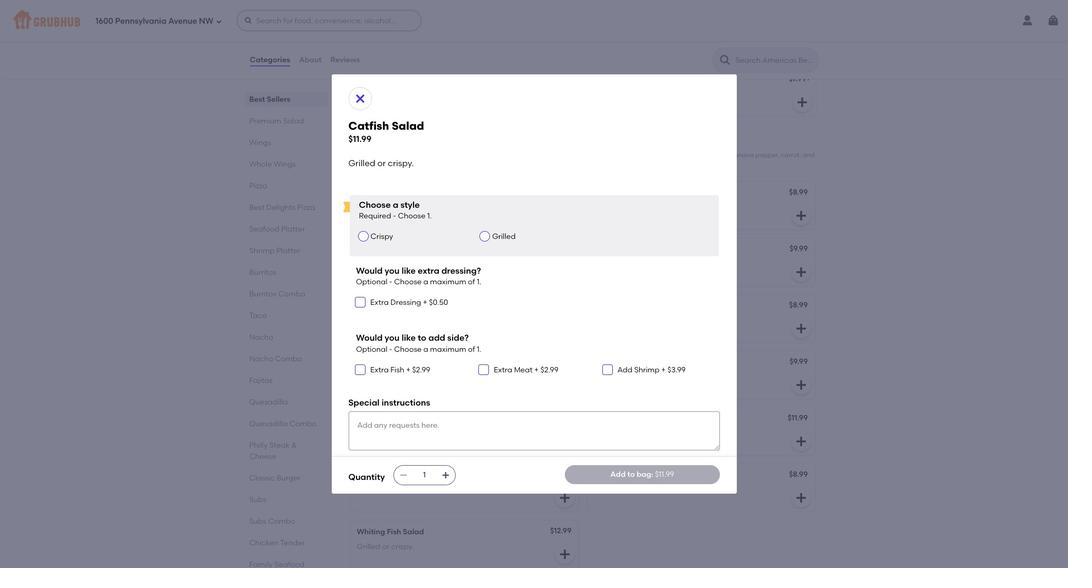 Task type: vqa. For each thing, say whether or not it's contained in the screenshot.
second BURRITOS from the bottom of the page
yes



Task type: locate. For each thing, give the bounding box(es) containing it.
sellers inside tab
[[267, 95, 291, 104]]

add for add shrimp + $3.99
[[618, 366, 633, 375]]

burritos combo
[[249, 290, 305, 299]]

choose inside would you like to add side? optional - choose a maximum of 1.
[[394, 345, 422, 354]]

wings
[[249, 138, 271, 147], [274, 160, 296, 169]]

steak down special
[[357, 415, 378, 424]]

nacho down taco
[[249, 333, 273, 342]]

shrimp down seafood platter
[[249, 246, 275, 255]]

best for best sellers most ordered on grubhub
[[348, 36, 373, 50]]

1. down dressing? in the left of the page
[[477, 278, 481, 287]]

wings up pizza tab
[[274, 160, 296, 169]]

salad up the fried
[[401, 137, 433, 150]]

extra left dressing
[[370, 298, 389, 307]]

quesadilla combo tab
[[249, 418, 323, 429]]

philly
[[249, 441, 268, 450]]

or
[[414, 152, 420, 159], [455, 152, 461, 159], [377, 158, 386, 168], [382, 260, 389, 269], [382, 543, 389, 552]]

best
[[348, 36, 373, 50], [249, 95, 265, 104], [249, 203, 265, 212]]

1 horizontal spatial steak
[[357, 415, 378, 424]]

seafood inside tab
[[249, 225, 279, 234]]

steak up cheese
[[269, 441, 290, 450]]

& down quesadilla combo tab on the bottom of page
[[292, 441, 297, 450]]

- up dressing
[[389, 278, 392, 287]]

would down catfish salad
[[356, 266, 383, 276]]

salad up "would you like extra dressing? optional - choose a maximum of 1." in the left of the page
[[385, 245, 406, 254]]

1 horizontal spatial crispy
[[396, 189, 419, 198]]

chicken tender
[[249, 539, 305, 548]]

1 horizontal spatial $11.99
[[655, 470, 674, 479]]

reviews button
[[330, 41, 360, 79]]

taco tab
[[249, 310, 323, 321]]

nacho combo tab
[[249, 353, 323, 365]]

avenue
[[168, 16, 197, 26]]

platter up shrimp platter tab
[[281, 225, 305, 234]]

tender down subs combo tab
[[280, 539, 305, 548]]

0 vertical spatial premium
[[249, 117, 281, 126]]

would inside would you like to add side? optional - choose a maximum of 1.
[[356, 333, 383, 343]]

0 vertical spatial seafood
[[249, 225, 279, 234]]

to left add
[[418, 333, 426, 343]]

1 vertical spatial you
[[385, 333, 400, 343]]

0 vertical spatial tender
[[421, 189, 446, 198]]

$8.99 button
[[587, 295, 815, 342]]

salad right garden
[[386, 302, 407, 311]]

a inside "would you like extra dressing? optional - choose a maximum of 1."
[[423, 278, 428, 287]]

1 vertical spatial crispy.
[[391, 260, 414, 269]]

2 $2.99 from the left
[[541, 366, 559, 375]]

turkey breast salad
[[593, 471, 665, 480]]

2 burritos from the top
[[249, 290, 277, 299]]

1. inside choose a style required - choose 1.
[[427, 212, 432, 221]]

0 vertical spatial add
[[618, 366, 633, 375]]

$2.99 right meat
[[541, 366, 559, 375]]

0 horizontal spatial to
[[418, 333, 426, 343]]

1 $12.99 from the top
[[550, 357, 572, 366]]

0 vertical spatial a
[[393, 200, 398, 210]]

1 quesadilla from the top
[[249, 398, 288, 407]]

platter inside shrimp platter tab
[[276, 246, 300, 255]]

crispy. down catfish salad
[[391, 260, 414, 269]]

1 vertical spatial -
[[389, 278, 392, 287]]

1 optional from the top
[[356, 278, 388, 287]]

0 vertical spatial subs
[[249, 495, 266, 504]]

to left bag:
[[628, 470, 635, 479]]

1 vertical spatial like
[[402, 333, 416, 343]]

quesadilla for quesadilla
[[249, 398, 288, 407]]

0 vertical spatial steak
[[357, 415, 378, 424]]

premium inside premium salad your choice of grilled or fried meat or seafood, fresh romaine lettuce, tomatoes, onion, cucumber, green pepper, black olives, banana pepper, carrot, and cheese. served with any dressing.
[[348, 137, 398, 150]]

0 horizontal spatial tender
[[280, 539, 305, 548]]

catfish down "5 pieces."
[[348, 119, 389, 132]]

salad up grilled
[[392, 119, 424, 132]]

pepper, left carrot,
[[756, 152, 779, 159]]

salad right tuna
[[376, 471, 398, 480]]

or left with
[[377, 158, 386, 168]]

instructions
[[382, 398, 430, 408]]

choose inside "would you like extra dressing? optional - choose a maximum of 1."
[[394, 278, 422, 287]]

seafood & crab salad
[[593, 358, 674, 367]]

svg image
[[796, 96, 809, 109], [795, 210, 807, 222], [481, 367, 487, 373], [795, 435, 807, 448], [399, 471, 408, 480], [441, 471, 450, 480], [795, 492, 807, 504], [558, 548, 571, 561]]

+ left $0.50 in the bottom of the page
[[423, 298, 427, 307]]

2 vertical spatial crispy.
[[391, 543, 414, 552]]

you
[[385, 266, 400, 276], [385, 333, 400, 343]]

1 maximum from the top
[[430, 278, 466, 287]]

combo up chicken tender tab
[[268, 517, 295, 526]]

$2.99 for extra fish + $2.99
[[412, 366, 430, 375]]

1 like from the top
[[402, 266, 416, 276]]

a left style
[[393, 200, 398, 210]]

1 you from the top
[[385, 266, 400, 276]]

2 maximum from the top
[[430, 345, 466, 354]]

premium down best sellers
[[249, 117, 281, 126]]

quesadilla
[[249, 398, 288, 407], [249, 419, 288, 428]]

2 vertical spatial $9.99
[[790, 357, 808, 366]]

of down dressing? in the left of the page
[[468, 278, 475, 287]]

to
[[418, 333, 426, 343], [628, 470, 635, 479]]

2 $12.99 from the top
[[550, 527, 572, 536]]

extra for extra fish
[[370, 366, 389, 375]]

+ left $3.99
[[661, 366, 666, 375]]

0 horizontal spatial pepper,
[[666, 152, 690, 159]]

2 vertical spatial of
[[468, 345, 475, 354]]

like left extra
[[402, 266, 416, 276]]

2 horizontal spatial $11.99
[[788, 414, 808, 423]]

0 vertical spatial quesadilla
[[249, 398, 288, 407]]

catfish
[[348, 119, 389, 132], [357, 245, 383, 254]]

1 vertical spatial seafood
[[593, 358, 624, 367]]

1 horizontal spatial wings
[[274, 160, 296, 169]]

would
[[356, 266, 383, 276], [356, 333, 383, 343]]

0 horizontal spatial crispy
[[371, 232, 393, 241]]

seafood left crab
[[593, 358, 624, 367]]

crispy up catfish salad
[[371, 232, 393, 241]]

- right required
[[393, 212, 396, 221]]

0 horizontal spatial premium
[[249, 117, 281, 126]]

best sellers
[[249, 95, 291, 104]]

1 vertical spatial a
[[423, 278, 428, 287]]

platter inside seafood platter tab
[[281, 225, 305, 234]]

you inside would you like to add side? optional - choose a maximum of 1.
[[385, 333, 400, 343]]

2 would from the top
[[356, 333, 383, 343]]

would for would you like extra dressing?
[[356, 266, 383, 276]]

+ down search americas best wingstop search box
[[806, 75, 811, 84]]

$11.99
[[348, 134, 372, 144], [788, 414, 808, 423], [655, 470, 674, 479]]

caesar
[[593, 189, 620, 198]]

0 vertical spatial best
[[348, 36, 373, 50]]

& left crab
[[625, 358, 631, 367]]

1 horizontal spatial $2.99
[[541, 366, 559, 375]]

required
[[359, 212, 391, 221]]

classic
[[249, 474, 275, 483]]

optional up grilled shrimp salad
[[356, 345, 388, 354]]

nacho inside nacho combo tab
[[249, 355, 273, 363]]

caesar salad
[[593, 189, 643, 198]]

subs for subs
[[249, 495, 266, 504]]

+
[[806, 75, 811, 84], [423, 298, 427, 307], [406, 366, 411, 375], [534, 366, 539, 375], [661, 366, 666, 375]]

platter
[[281, 225, 305, 234], [276, 246, 300, 255]]

1 nacho from the top
[[249, 333, 273, 342]]

shrimp down instructions
[[387, 415, 413, 424]]

0 horizontal spatial &
[[292, 441, 297, 450]]

add left crab
[[618, 366, 633, 375]]

subs combo
[[249, 517, 295, 526]]

1 horizontal spatial sellers
[[376, 36, 412, 50]]

dressing
[[391, 298, 421, 307]]

like
[[402, 266, 416, 276], [402, 333, 416, 343]]

fish right whiting
[[387, 528, 401, 537]]

0 horizontal spatial sellers
[[267, 95, 291, 104]]

2 vertical spatial &
[[292, 441, 297, 450]]

1 vertical spatial tender
[[280, 539, 305, 548]]

quesadilla up philly on the bottom left
[[249, 419, 288, 428]]

choose
[[359, 200, 391, 210], [398, 212, 426, 221], [394, 278, 422, 287], [394, 345, 422, 354]]

2 you from the top
[[385, 333, 400, 343]]

on
[[398, 51, 407, 60]]

pepper, left black
[[666, 152, 690, 159]]

maximum down side? on the left of the page
[[430, 345, 466, 354]]

$9.99 for tender
[[553, 188, 572, 197]]

1 vertical spatial subs
[[249, 517, 266, 526]]

shrimp down would you like to add side? optional - choose a maximum of 1.
[[383, 358, 408, 367]]

like inside "would you like extra dressing? optional - choose a maximum of 1."
[[402, 266, 416, 276]]

$8.99 for caesar salad
[[789, 188, 808, 197]]

1 vertical spatial $11.99
[[788, 414, 808, 423]]

would down garden
[[356, 333, 383, 343]]

maximum down dressing? in the left of the page
[[430, 278, 466, 287]]

choose up grilled shrimp salad
[[394, 345, 422, 354]]

would inside "would you like extra dressing? optional - choose a maximum of 1."
[[356, 266, 383, 276]]

a down extra
[[423, 278, 428, 287]]

0 vertical spatial would
[[356, 266, 383, 276]]

1 vertical spatial would
[[356, 333, 383, 343]]

cheese.
[[348, 161, 372, 168]]

of inside "would you like extra dressing? optional - choose a maximum of 1."
[[468, 278, 475, 287]]

salad inside garden salad button
[[386, 302, 407, 311]]

like inside would you like to add side? optional - choose a maximum of 1.
[[402, 333, 416, 343]]

1. inside "would you like extra dressing? optional - choose a maximum of 1."
[[477, 278, 481, 287]]

1 horizontal spatial &
[[380, 415, 385, 424]]

Search Americas Best Wingstop search field
[[735, 55, 815, 65]]

best delights pizza tab
[[249, 202, 323, 213]]

add to bag: $11.99
[[611, 470, 674, 479]]

& inside button
[[380, 415, 385, 424]]

seafood platter
[[249, 225, 305, 234]]

0 vertical spatial you
[[385, 266, 400, 276]]

tab
[[249, 559, 323, 568]]

extra up special instructions
[[370, 366, 389, 375]]

1 horizontal spatial pepper,
[[756, 152, 779, 159]]

0 vertical spatial $9.99
[[553, 188, 572, 197]]

best inside best sellers most ordered on grubhub
[[348, 36, 373, 50]]

1 vertical spatial 1.
[[477, 278, 481, 287]]

combo for quesadilla combo
[[290, 419, 317, 428]]

reviews
[[331, 55, 360, 64]]

quesadilla for quesadilla combo
[[249, 419, 288, 428]]

1 $2.99 from the left
[[412, 366, 430, 375]]

1 vertical spatial $12.99
[[550, 527, 572, 536]]

burritos for burritos
[[249, 268, 277, 277]]

wings inside 'tab'
[[274, 160, 296, 169]]

olives,
[[710, 152, 728, 159]]

1 vertical spatial sellers
[[267, 95, 291, 104]]

fish
[[391, 366, 404, 375], [387, 528, 401, 537]]

$9.99 for crab
[[790, 357, 808, 366]]

0 vertical spatial $12.99
[[550, 357, 572, 366]]

0 vertical spatial like
[[402, 266, 416, 276]]

2 vertical spatial a
[[423, 345, 428, 354]]

1 vertical spatial catfish
[[357, 245, 383, 254]]

chicken
[[249, 539, 279, 548]]

extra meat + $2.99
[[494, 366, 559, 375]]

1 vertical spatial of
[[468, 278, 475, 287]]

wings inside tab
[[249, 138, 271, 147]]

1 vertical spatial grilled or crispy.
[[357, 260, 414, 269]]

catfish inside catfish salad $11.99
[[348, 119, 389, 132]]

$2.99 down would you like to add side? optional - choose a maximum of 1.
[[412, 366, 430, 375]]

seafood
[[249, 225, 279, 234], [593, 358, 624, 367]]

best up the premium salad
[[249, 95, 265, 104]]

0 horizontal spatial seafood
[[249, 225, 279, 234]]

+ for extra fish + $2.99
[[406, 366, 411, 375]]

1 horizontal spatial to
[[628, 470, 635, 479]]

0 horizontal spatial steak
[[269, 441, 290, 450]]

burger
[[277, 474, 301, 483]]

2 like from the top
[[402, 333, 416, 343]]

best left delights
[[249, 203, 265, 212]]

crispy. for salad
[[391, 260, 414, 269]]

0 horizontal spatial pizza
[[249, 181, 267, 190]]

of up the served
[[386, 152, 392, 159]]

1 would from the top
[[356, 266, 383, 276]]

nacho
[[249, 333, 273, 342], [249, 355, 273, 363]]

premium inside tab
[[249, 117, 281, 126]]

svg image
[[1047, 14, 1060, 27], [244, 16, 253, 25], [216, 18, 222, 25], [354, 92, 366, 105], [795, 266, 807, 279], [357, 299, 363, 306], [795, 322, 807, 335], [357, 367, 363, 373], [604, 367, 611, 373], [795, 379, 807, 392], [558, 435, 571, 448], [558, 492, 571, 504]]

crispy. right choice
[[388, 158, 414, 168]]

5 pieces.
[[356, 93, 387, 102]]

shrimp inside button
[[387, 415, 413, 424]]

1 vertical spatial premium
[[348, 137, 398, 150]]

platter down seafood platter tab
[[276, 246, 300, 255]]

optional
[[356, 278, 388, 287], [356, 345, 388, 354]]

1 vertical spatial platter
[[276, 246, 300, 255]]

1 subs from the top
[[249, 495, 266, 504]]

2 nacho from the top
[[249, 355, 273, 363]]

nacho tab
[[249, 332, 323, 343]]

1 vertical spatial crispy
[[371, 232, 393, 241]]

steak
[[357, 415, 378, 424], [269, 441, 290, 450]]

chicken tender tab
[[249, 538, 323, 549]]

add shrimp + $3.99
[[618, 366, 686, 375]]

subs down classic
[[249, 495, 266, 504]]

quantity
[[348, 472, 385, 482]]

1 vertical spatial to
[[628, 470, 635, 479]]

2 optional from the top
[[356, 345, 388, 354]]

0 horizontal spatial $11.99
[[348, 134, 372, 144]]

-
[[393, 212, 396, 221], [389, 278, 392, 287], [389, 345, 392, 354]]

extra for extra dressing
[[370, 298, 389, 307]]

optional inside would you like to add side? optional - choose a maximum of 1.
[[356, 345, 388, 354]]

banana
[[730, 152, 754, 159]]

a up the extra fish + $2.99
[[423, 345, 428, 354]]

burritos up taco
[[249, 290, 277, 299]]

1 vertical spatial steak
[[269, 441, 290, 450]]

a inside choose a style required - choose 1.
[[393, 200, 398, 210]]

0 horizontal spatial wings
[[249, 138, 271, 147]]

of down side? on the left of the page
[[468, 345, 475, 354]]

0 vertical spatial nacho
[[249, 333, 273, 342]]

1 vertical spatial fish
[[387, 528, 401, 537]]

you inside "would you like extra dressing? optional - choose a maximum of 1."
[[385, 266, 400, 276]]

pizza down whole
[[249, 181, 267, 190]]

maximum
[[430, 278, 466, 287], [430, 345, 466, 354]]

1 vertical spatial wings
[[274, 160, 296, 169]]

0 vertical spatial fish
[[391, 366, 404, 375]]

fish for whiting
[[387, 528, 401, 537]]

tender down dressing.
[[421, 189, 446, 198]]

grilled
[[348, 158, 375, 168], [492, 232, 516, 241], [357, 260, 380, 269], [357, 358, 381, 367], [357, 543, 380, 552]]

+ for extra meat + $2.99
[[534, 366, 539, 375]]

whiting
[[357, 528, 385, 537]]

best for best delights pizza
[[249, 203, 265, 212]]

catfish for catfish salad
[[357, 245, 383, 254]]

shrimp platter tab
[[249, 245, 323, 256]]

0 vertical spatial to
[[418, 333, 426, 343]]

nacho for nacho combo
[[249, 355, 273, 363]]

0 vertical spatial wings
[[249, 138, 271, 147]]

crispy. for fish
[[391, 543, 414, 552]]

burritos down shrimp platter
[[249, 268, 277, 277]]

0 vertical spatial maximum
[[430, 278, 466, 287]]

0 vertical spatial 1.
[[427, 212, 432, 221]]

catfish down required
[[357, 245, 383, 254]]

combo up the taco tab
[[278, 290, 305, 299]]

premium up choice
[[348, 137, 398, 150]]

$11.99 button
[[587, 408, 815, 455]]

1 vertical spatial maximum
[[430, 345, 466, 354]]

2 vertical spatial grilled or crispy.
[[357, 543, 414, 552]]

combo for subs combo
[[268, 517, 295, 526]]

crispy up style
[[396, 189, 419, 198]]

salad right the caesar
[[622, 189, 643, 198]]

a
[[393, 200, 398, 210], [423, 278, 428, 287], [423, 345, 428, 354]]

seafood up shrimp platter
[[249, 225, 279, 234]]

0 vertical spatial -
[[393, 212, 396, 221]]

$9.99
[[553, 188, 572, 197], [790, 244, 808, 253], [790, 357, 808, 366]]

+ right meat
[[534, 366, 539, 375]]

steak inside "philly steak & cheese"
[[269, 441, 290, 450]]

quesadilla combo
[[249, 419, 317, 428]]

2 vertical spatial -
[[389, 345, 392, 354]]

grilled
[[393, 152, 412, 159]]

you down catfish salad
[[385, 266, 400, 276]]

or up any
[[414, 152, 420, 159]]

2 horizontal spatial &
[[625, 358, 631, 367]]

sellers up on
[[376, 36, 412, 50]]

extra for extra meat
[[494, 366, 512, 375]]

1 vertical spatial optional
[[356, 345, 388, 354]]

breast
[[619, 471, 642, 480]]

1 horizontal spatial seafood
[[593, 358, 624, 367]]

burritos
[[249, 268, 277, 277], [249, 290, 277, 299]]

fish for extra
[[391, 366, 404, 375]]

nacho inside 'tab'
[[249, 333, 273, 342]]

optional up garden
[[356, 278, 388, 287]]

pizza right delights
[[297, 203, 315, 212]]

0 vertical spatial platter
[[281, 225, 305, 234]]

catfish for catfish salad $11.99
[[348, 119, 389, 132]]

1 vertical spatial add
[[611, 470, 626, 479]]

premium salad your choice of grilled or fried meat or seafood, fresh romaine lettuce, tomatoes, onion, cucumber, green pepper, black olives, banana pepper, carrot, and cheese. served with any dressing.
[[348, 137, 815, 168]]

philly steak & cheese tab
[[249, 440, 323, 462]]

combo down "nacho" 'tab'
[[275, 355, 302, 363]]

0 vertical spatial sellers
[[376, 36, 412, 50]]

+ down would you like to add side? optional - choose a maximum of 1.
[[406, 366, 411, 375]]

1 vertical spatial &
[[380, 415, 385, 424]]

1 burritos from the top
[[249, 268, 277, 277]]

salad
[[283, 117, 304, 126], [392, 119, 424, 132], [401, 137, 433, 150], [448, 189, 469, 198], [622, 189, 643, 198], [385, 245, 406, 254], [618, 245, 639, 254], [386, 302, 407, 311], [410, 358, 431, 367], [653, 358, 674, 367], [414, 415, 436, 424], [376, 471, 398, 480], [644, 471, 665, 480], [403, 528, 424, 537]]

2 subs from the top
[[249, 517, 266, 526]]

$7.99 +
[[789, 75, 811, 84]]

pizza tab
[[249, 180, 323, 192]]

0 horizontal spatial $2.99
[[412, 366, 430, 375]]

1 vertical spatial best
[[249, 95, 265, 104]]

1 vertical spatial burritos
[[249, 290, 277, 299]]

like left add
[[402, 333, 416, 343]]

of inside premium salad your choice of grilled or fried meat or seafood, fresh romaine lettuce, tomatoes, onion, cucumber, green pepper, black olives, banana pepper, carrot, and cheese. served with any dressing.
[[386, 152, 392, 159]]

2 vertical spatial 1.
[[477, 345, 481, 354]]

premium salad tab
[[249, 116, 323, 127]]

dressing.
[[423, 161, 451, 168]]

crispy. down whiting fish salad
[[391, 543, 414, 552]]

subs inside subs combo tab
[[249, 517, 266, 526]]

1. down buttermilk crispy tender salad
[[427, 212, 432, 221]]

combo
[[278, 290, 305, 299], [275, 355, 302, 363], [290, 419, 317, 428], [268, 517, 295, 526]]

salad down instructions
[[414, 415, 436, 424]]

any
[[411, 161, 422, 168]]

subs up chicken
[[249, 517, 266, 526]]

1 vertical spatial pizza
[[297, 203, 315, 212]]

mozzarella
[[356, 78, 395, 87]]

0 vertical spatial grilled or crispy.
[[348, 158, 414, 168]]

0 vertical spatial &
[[625, 358, 631, 367]]

choose up extra dressing + $0.50
[[394, 278, 422, 287]]

0 vertical spatial burritos
[[249, 268, 277, 277]]

add
[[618, 366, 633, 375], [611, 470, 626, 479]]

chef's salad
[[593, 245, 639, 254]]

best sellers most ordered on grubhub
[[348, 36, 441, 60]]

sellers inside best sellers most ordered on grubhub
[[376, 36, 412, 50]]

1. down garden salad button on the bottom of page
[[477, 345, 481, 354]]

subs inside subs tab
[[249, 495, 266, 504]]

grilled or crispy.
[[348, 158, 414, 168], [357, 260, 414, 269], [357, 543, 414, 552]]

and
[[803, 152, 815, 159]]

- inside would you like to add side? optional - choose a maximum of 1.
[[389, 345, 392, 354]]

lettuce,
[[535, 152, 558, 159]]

1 vertical spatial nacho
[[249, 355, 273, 363]]

fish up special instructions
[[391, 366, 404, 375]]

sellers up the premium salad
[[267, 95, 291, 104]]

shrimp left $3.99
[[634, 366, 660, 375]]

wings up whole
[[249, 138, 271, 147]]

your
[[348, 152, 362, 159]]

0 vertical spatial $11.99
[[348, 134, 372, 144]]

you up grilled shrimp salad
[[385, 333, 400, 343]]

salad up wings tab
[[283, 117, 304, 126]]

0 vertical spatial optional
[[356, 278, 388, 287]]

shrimp platter
[[249, 246, 300, 255]]

& down special instructions
[[380, 415, 385, 424]]

2 vertical spatial best
[[249, 203, 265, 212]]

1 vertical spatial quesadilla
[[249, 419, 288, 428]]

2 quesadilla from the top
[[249, 419, 288, 428]]



Task type: describe. For each thing, give the bounding box(es) containing it.
about button
[[299, 41, 322, 79]]

& inside "philly steak & cheese"
[[292, 441, 297, 450]]

$11.99 inside catfish salad $11.99
[[348, 134, 372, 144]]

best delights pizza
[[249, 203, 315, 212]]

main navigation navigation
[[0, 0, 1068, 41]]

tender inside tab
[[280, 539, 305, 548]]

salad right chef's
[[618, 245, 639, 254]]

steak & shrimp salad button
[[351, 408, 578, 455]]

classic burger tab
[[249, 473, 323, 484]]

search icon image
[[719, 54, 731, 66]]

choice
[[363, 152, 384, 159]]

subs combo tab
[[249, 516, 323, 527]]

sticks
[[397, 78, 418, 87]]

1 horizontal spatial pizza
[[297, 203, 315, 212]]

burritos combo tab
[[249, 289, 323, 300]]

bag:
[[637, 470, 653, 479]]

like for extra
[[402, 266, 416, 276]]

tomatoes,
[[559, 152, 591, 159]]

pieces.
[[362, 93, 387, 102]]

add
[[429, 333, 445, 343]]

seafood for seafood & crab salad
[[593, 358, 624, 367]]

salad inside catfish salad $11.99
[[392, 119, 424, 132]]

add for add to bag: $11.99
[[611, 470, 626, 479]]

tuna
[[357, 471, 375, 480]]

nacho for nacho
[[249, 333, 273, 342]]

combo for nacho combo
[[275, 355, 302, 363]]

+ for add shrimp + $3.99
[[661, 366, 666, 375]]

fried
[[421, 152, 435, 159]]

steak inside button
[[357, 415, 378, 424]]

sellers for best sellers
[[267, 95, 291, 104]]

delights
[[266, 203, 295, 212]]

choose up required
[[359, 200, 391, 210]]

2 vertical spatial $11.99
[[655, 470, 674, 479]]

burritos tab
[[249, 267, 323, 278]]

burritos for burritos combo
[[249, 290, 277, 299]]

onion,
[[592, 152, 611, 159]]

$8.99 inside button
[[789, 301, 808, 310]]

premium for premium salad your choice of grilled or fried meat or seafood, fresh romaine lettuce, tomatoes, onion, cucumber, green pepper, black olives, banana pepper, carrot, and cheese. served with any dressing.
[[348, 137, 398, 150]]

special instructions
[[348, 398, 430, 408]]

- inside choose a style required - choose 1.
[[393, 212, 396, 221]]

philly steak & cheese
[[249, 441, 297, 461]]

style
[[401, 200, 420, 210]]

cheese
[[249, 452, 276, 461]]

salad inside premium salad your choice of grilled or fried meat or seafood, fresh romaine lettuce, tomatoes, onion, cucumber, green pepper, black olives, banana pepper, carrot, and cheese. served with any dressing.
[[401, 137, 433, 150]]

you for to
[[385, 333, 400, 343]]

catfish salad $11.99
[[348, 119, 424, 144]]

of inside would you like to add side? optional - choose a maximum of 1.
[[468, 345, 475, 354]]

fresh
[[491, 152, 506, 159]]

salad inside premium salad tab
[[283, 117, 304, 126]]

1. inside would you like to add side? optional - choose a maximum of 1.
[[477, 345, 481, 354]]

$3.99
[[668, 366, 686, 375]]

$0.50
[[429, 298, 448, 307]]

served
[[374, 161, 395, 168]]

or down catfish salad
[[382, 260, 389, 269]]

seafood for seafood platter
[[249, 225, 279, 234]]

1 vertical spatial $9.99
[[790, 244, 808, 253]]

$11.99 inside button
[[788, 414, 808, 423]]

salad right whiting
[[403, 528, 424, 537]]

- inside "would you like extra dressing? optional - choose a maximum of 1."
[[389, 278, 392, 287]]

2 pepper, from the left
[[756, 152, 779, 159]]

or down whiting fish salad
[[382, 543, 389, 552]]

quesadilla tab
[[249, 397, 323, 408]]

5
[[356, 93, 360, 102]]

+ for extra dressing + $0.50
[[423, 298, 427, 307]]

meat
[[437, 152, 453, 159]]

wings tab
[[249, 137, 323, 148]]

buttermilk crispy tender salad
[[357, 189, 469, 198]]

$2.99 for extra meat + $2.99
[[541, 366, 559, 375]]

whole
[[249, 160, 272, 169]]

$8.99 for turkey breast salad
[[789, 470, 808, 479]]

salad down would you like to add side? optional - choose a maximum of 1.
[[410, 358, 431, 367]]

salad right crab
[[653, 358, 674, 367]]

$5.49
[[554, 75, 573, 84]]

grilled or crispy. for catfish
[[357, 260, 414, 269]]

grilled or crispy. for whiting
[[357, 543, 414, 552]]

crab
[[633, 358, 651, 367]]

1 pepper, from the left
[[666, 152, 690, 159]]

salad down dressing.
[[448, 189, 469, 198]]

black
[[691, 152, 708, 159]]

dressing?
[[442, 266, 481, 276]]

green
[[647, 152, 665, 159]]

best for best sellers
[[249, 95, 265, 104]]

tuna salad
[[357, 471, 398, 480]]

buttermilk
[[357, 189, 394, 198]]

0 vertical spatial crispy.
[[388, 158, 414, 168]]

shrimp inside tab
[[249, 246, 275, 255]]

pennsylvania
[[115, 16, 167, 26]]

side?
[[447, 333, 469, 343]]

would you like to add side? optional - choose a maximum of 1.
[[356, 333, 481, 354]]

combo for burritos combo
[[278, 290, 305, 299]]

1600
[[95, 16, 113, 26]]

you for extra
[[385, 266, 400, 276]]

seafood,
[[463, 152, 489, 159]]

would for would you like to add side?
[[356, 333, 383, 343]]

platter for seafood platter
[[281, 225, 305, 234]]

whole wings
[[249, 160, 296, 169]]

fajitas tab
[[249, 375, 323, 386]]

0 vertical spatial crispy
[[396, 189, 419, 198]]

about
[[299, 55, 322, 64]]

mozzarella sticks
[[356, 78, 418, 87]]

salad right the breast
[[644, 471, 665, 480]]

salad inside steak & shrimp salad button
[[414, 415, 436, 424]]

1600 pennsylvania avenue nw
[[95, 16, 213, 26]]

steak & shrimp salad
[[357, 415, 436, 424]]

$8.99 for tuna salad
[[553, 470, 572, 479]]

fajitas
[[249, 376, 273, 385]]

subs for subs combo
[[249, 517, 266, 526]]

& for seafood
[[625, 358, 631, 367]]

nw
[[199, 16, 213, 26]]

or right meat at the top of the page
[[455, 152, 461, 159]]

catfish salad
[[357, 245, 406, 254]]

premium for premium salad
[[249, 117, 281, 126]]

whole wings tab
[[249, 159, 323, 170]]

whiting fish salad
[[357, 528, 424, 537]]

ordered
[[367, 51, 396, 60]]

best sellers tab
[[249, 94, 323, 105]]

& for steak
[[380, 415, 385, 424]]

maximum inside would you like to add side? optional - choose a maximum of 1.
[[430, 345, 466, 354]]

special
[[348, 398, 380, 408]]

$12.99 for grilled shrimp salad
[[550, 357, 572, 366]]

Input item quantity number field
[[413, 466, 436, 485]]

carrot,
[[781, 152, 802, 159]]

garden
[[357, 302, 384, 311]]

0 vertical spatial pizza
[[249, 181, 267, 190]]

with
[[396, 161, 409, 168]]

choose a style required - choose 1.
[[359, 200, 432, 221]]

1 horizontal spatial tender
[[421, 189, 446, 198]]

extra
[[418, 266, 440, 276]]

categories button
[[249, 41, 291, 79]]

cucumber,
[[612, 152, 645, 159]]

taco
[[249, 311, 267, 320]]

classic burger
[[249, 474, 301, 483]]

choose down style
[[398, 212, 426, 221]]

subs tab
[[249, 494, 323, 505]]

a inside would you like to add side? optional - choose a maximum of 1.
[[423, 345, 428, 354]]

platter for shrimp platter
[[276, 246, 300, 255]]

would you like extra dressing? optional - choose a maximum of 1.
[[356, 266, 481, 287]]

like for to
[[402, 333, 416, 343]]

categories
[[250, 55, 290, 64]]

grilled shrimp salad
[[357, 358, 431, 367]]

garden salad button
[[351, 295, 578, 342]]

optional inside "would you like extra dressing? optional - choose a maximum of 1."
[[356, 278, 388, 287]]

premium salad
[[249, 117, 304, 126]]

grubhub
[[409, 51, 441, 60]]

most
[[348, 51, 366, 60]]

to inside would you like to add side? optional - choose a maximum of 1.
[[418, 333, 426, 343]]

Special instructions text field
[[348, 411, 720, 451]]

meat
[[514, 366, 533, 375]]

maximum inside "would you like extra dressing? optional - choose a maximum of 1."
[[430, 278, 466, 287]]

chef's
[[593, 245, 616, 254]]

seafood platter tab
[[249, 224, 323, 235]]

sellers for best sellers most ordered on grubhub
[[376, 36, 412, 50]]

$12.99 for whiting fish salad
[[550, 527, 572, 536]]

garden salad
[[357, 302, 407, 311]]



